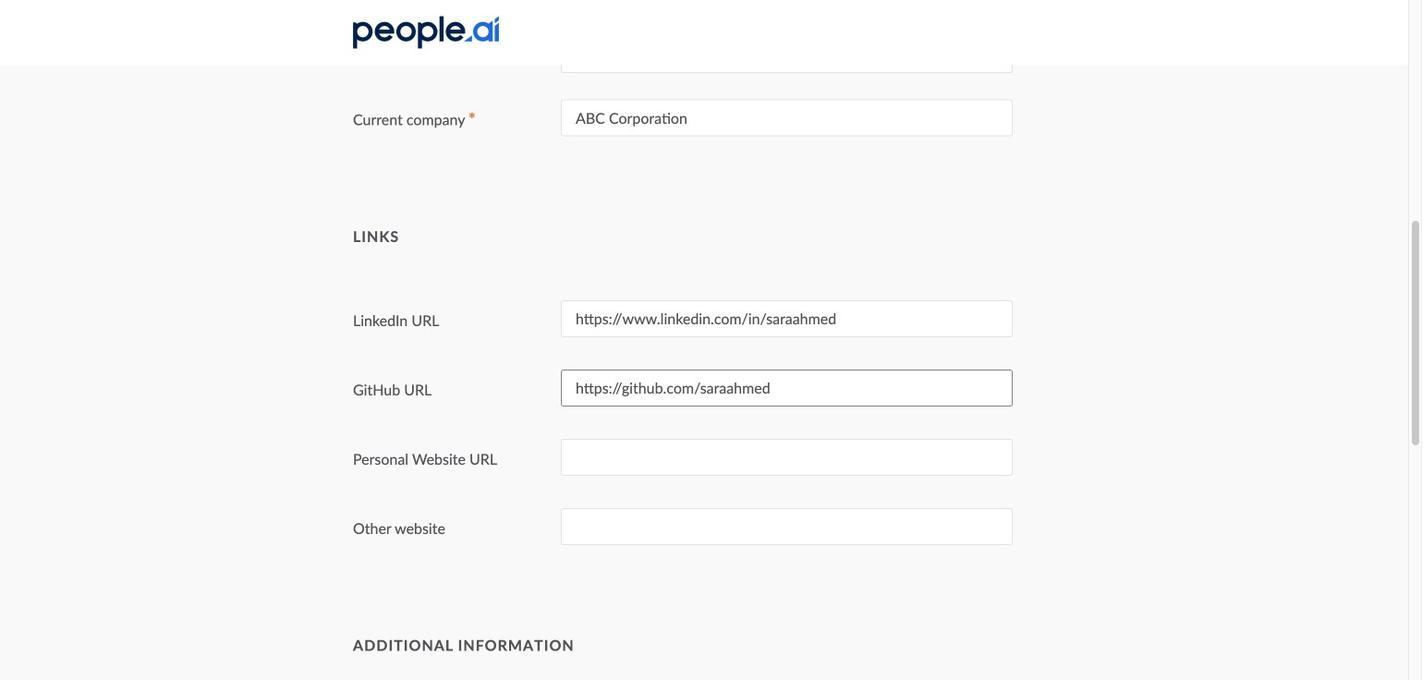 Task type: locate. For each thing, give the bounding box(es) containing it.
None text field
[[561, 0, 1013, 4], [561, 99, 1013, 136], [561, 300, 1013, 337], [561, 370, 1013, 407], [561, 439, 1013, 476], [561, 509, 1013, 545], [561, 0, 1013, 4], [561, 99, 1013, 136], [561, 300, 1013, 337], [561, 370, 1013, 407], [561, 439, 1013, 476], [561, 509, 1013, 545]]

None text field
[[561, 36, 1013, 73]]



Task type: describe. For each thing, give the bounding box(es) containing it.
people.ai logo image
[[353, 16, 499, 49]]



Task type: vqa. For each thing, say whether or not it's contained in the screenshot.
first Type your response text box
no



